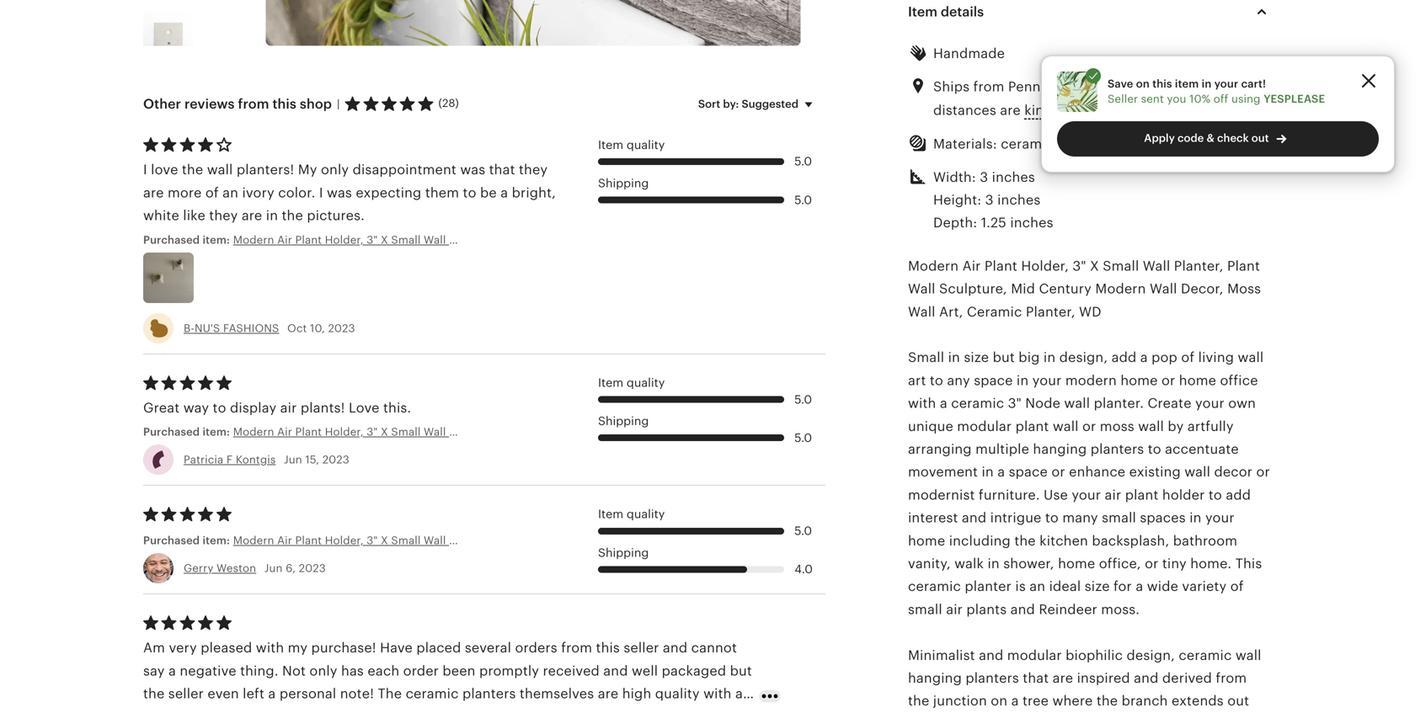 Task type: locate. For each thing, give the bounding box(es) containing it.
0 horizontal spatial design,
[[1060, 350, 1108, 365]]

in inside i love the wall planters! my only disappointment was that they are more of an ivory color. i was expecting them to be a bright, white like they are in the pictures.
[[266, 208, 278, 223]]

1 plant from the left
[[985, 259, 1018, 274]]

3" left the x
[[1073, 259, 1086, 274]]

air down enhance
[[1105, 488, 1122, 503]]

item: up gerry weston link
[[203, 535, 230, 547]]

1 horizontal spatial design,
[[1127, 648, 1175, 663]]

1 vertical spatial small
[[908, 350, 945, 365]]

decor
[[1214, 465, 1253, 480]]

quality
[[627, 138, 665, 152], [627, 376, 665, 390], [627, 508, 665, 521], [655, 687, 700, 702]]

1 horizontal spatial add
[[1226, 488, 1251, 503]]

seller up 'well'
[[624, 641, 659, 656]]

1 vertical spatial add
[[1226, 488, 1251, 503]]

biophilic
[[1066, 648, 1123, 663]]

2 vertical spatial purchased
[[143, 535, 200, 547]]

from up distances
[[974, 79, 1005, 94]]

0 vertical spatial only
[[321, 162, 349, 178]]

furniture.
[[979, 488, 1040, 503]]

add up modern
[[1112, 350, 1137, 365]]

planters
[[1091, 442, 1144, 457], [966, 671, 1019, 686], [462, 687, 516, 702]]

code
[[1178, 132, 1204, 144]]

home down living
[[1179, 373, 1217, 388]]

0 horizontal spatial air
[[280, 400, 297, 416]]

1 vertical spatial modular
[[1007, 648, 1062, 663]]

home up the "ideal"
[[1058, 556, 1096, 572]]

that inside minimalist and modular biophilic design, ceramic wall hanging planters that are inspired and derived from the junction on a tree where the branch extends o
[[1023, 671, 1049, 686]]

or right the "decor"
[[1257, 465, 1270, 480]]

your
[[1215, 77, 1239, 90], [1033, 373, 1062, 388], [1196, 396, 1225, 411], [1072, 488, 1101, 503], [1206, 511, 1235, 526]]

plant right air
[[985, 259, 1018, 274]]

0 vertical spatial modular
[[957, 419, 1012, 434]]

shipping
[[598, 176, 649, 190], [598, 415, 649, 428], [598, 546, 649, 560]]

with down packaged
[[704, 687, 732, 702]]

a down multiple
[[998, 465, 1005, 480]]

inches right 1.25
[[1010, 215, 1054, 231]]

purchased for great way to display air plants! love this.
[[143, 426, 200, 439]]

0 vertical spatial design,
[[1060, 350, 1108, 365]]

1 horizontal spatial of
[[1181, 350, 1195, 365]]

2 shipping from the top
[[598, 415, 649, 428]]

small up backsplash,
[[1102, 511, 1136, 526]]

1 horizontal spatial on
[[1136, 77, 1150, 90]]

0 vertical spatial small
[[1102, 511, 1136, 526]]

1 horizontal spatial plant
[[1227, 259, 1260, 274]]

use
[[1044, 488, 1068, 503]]

3" inside modern air plant holder, 3" x small wall planter, plant wall sculpture, mid century modern wall decor, moss wall art, ceramic planter, wd
[[1073, 259, 1086, 274]]

1 vertical spatial item quality
[[598, 376, 665, 390]]

and up including
[[962, 511, 987, 526]]

modern left air
[[908, 259, 959, 274]]

on inside minimalist and modular biophilic design, ceramic wall hanging planters that are inspired and derived from the junction on a tree where the branch extends o
[[991, 694, 1008, 709]]

in down ivory
[[266, 208, 278, 223]]

to right true
[[593, 710, 607, 714]]

0 vertical spatial purchased item:
[[143, 234, 233, 246]]

2 vertical spatial shipping
[[598, 546, 649, 560]]

air left "plants"
[[946, 602, 963, 617]]

are up where
[[1053, 671, 1074, 686]]

ceramic,
[[1001, 137, 1058, 152]]

air
[[963, 259, 981, 274]]

0 horizontal spatial white
[[143, 208, 179, 223]]

planter, up "decor,"
[[1174, 259, 1224, 274]]

0 vertical spatial small
[[1103, 259, 1139, 274]]

colors
[[518, 710, 559, 714]]

size left the for
[[1085, 579, 1110, 595]]

1 horizontal spatial hanging
[[1033, 442, 1087, 457]]

planters inside "small in size but big in design, add a pop of living wall art to any space in your modern home or home office with a ceramic 3" node wall planter. create your own unique modular plant wall or moss wall by artfully arranging multiple hanging planters to accentuate movement in a space or enhance existing wall decor or modernist furniture. use your air plant holder to add interest and intrigue to many small spaces in your home including the kitchen backsplash, bathroom vanity, walk in shower, home office, or tiny home. this ceramic planter is an ideal size for a wide variety of small air plants and reindeer moss."
[[1091, 442, 1144, 457]]

shipping for great way to display air plants! love this.
[[598, 415, 649, 428]]

space right any at the right bottom of the page
[[974, 373, 1013, 388]]

1 shipping from the top
[[598, 176, 649, 190]]

kinder
[[1025, 103, 1066, 118]]

pictures.
[[307, 208, 365, 223]]

1 vertical spatial purchased item:
[[143, 426, 233, 439]]

0 horizontal spatial small
[[908, 350, 945, 365]]

0 vertical spatial modern
[[908, 259, 959, 274]]

white inside i love the wall planters! my only disappointment was that they are more of an ivory color. i was expecting them to be a bright, white like they are in the pictures.
[[143, 208, 179, 223]]

hanging up enhance
[[1033, 442, 1087, 457]]

1 horizontal spatial planters
[[966, 671, 1019, 686]]

1 vertical spatial plant
[[1125, 488, 1159, 503]]

0 horizontal spatial small
[[908, 602, 943, 617]]

0 vertical spatial planter,
[[1174, 259, 1224, 274]]

or left the moss
[[1083, 419, 1096, 434]]

1 horizontal spatial small
[[1102, 511, 1136, 526]]

pictures)
[[635, 710, 694, 714]]

3 right the "width:"
[[980, 170, 988, 185]]

1 horizontal spatial air
[[946, 602, 963, 617]]

but inside "small in size but big in design, add a pop of living wall art to any space in your modern home or home office with a ceramic 3" node wall planter. create your own unique modular plant wall or moss wall by artfully arranging multiple hanging planters to accentuate movement in a space or enhance existing wall decor or modernist furniture. use your air plant holder to add interest and intrigue to many small spaces in your home including the kitchen backsplash, bathroom vanity, walk in shower, home office, or tiny home. this ceramic planter is an ideal size for a wide variety of small air plants and reindeer moss."
[[993, 350, 1015, 365]]

1 vertical spatial glaze
[[214, 710, 249, 714]]

ideal
[[1049, 579, 1081, 595]]

0 vertical spatial but
[[993, 350, 1015, 365]]

modular up tree
[[1007, 648, 1062, 663]]

0 vertical spatial white
[[143, 208, 179, 223]]

on up sent
[[1136, 77, 1150, 90]]

am
[[143, 641, 165, 656]]

the down personal
[[321, 710, 342, 714]]

to down the "decor"
[[1209, 488, 1222, 503]]

and down the is
[[1011, 602, 1035, 617]]

the down high
[[610, 710, 632, 714]]

2 vertical spatial 2023
[[299, 562, 326, 575]]

multiple
[[976, 442, 1030, 457]]

2 vertical spatial this
[[596, 641, 620, 656]]

10,
[[310, 322, 325, 335]]

only inside "am very pleased with my purchase! have placed several orders from this seller and cannot say a negative thing. not only has each order been promptly received and well packaged but the seller even left a personal note! the ceramic planters themselves are high quality with a wonderful glaze (i ordered the white and gunmetal, both colors true to the pictures) and"
[[310, 664, 338, 679]]

0 vertical spatial 3"
[[1073, 259, 1086, 274]]

1 vertical spatial size
[[1085, 579, 1110, 595]]

2 purchased from the top
[[143, 426, 200, 439]]

from inside "am very pleased with my purchase! have placed several orders from this seller and cannot say a negative thing. not only has each order been promptly received and well packaged but the seller even left a personal note! the ceramic planters themselves are high quality with a wonderful glaze (i ordered the white and gunmetal, both colors true to the pictures) and"
[[561, 641, 592, 656]]

size
[[964, 350, 989, 365], [1085, 579, 1110, 595]]

sent
[[1141, 93, 1164, 105]]

holder,
[[1021, 259, 1069, 274]]

1 horizontal spatial small
[[1103, 259, 1139, 274]]

modern air plant holder, 3" x small wall planter, plant wall sculpture, mid century modern wall decor, moss wall art, ceramic planter, wd
[[908, 259, 1261, 320]]

1 vertical spatial inches
[[998, 193, 1041, 208]]

height:
[[933, 193, 982, 208]]

orders
[[515, 641, 558, 656]]

the inside button
[[1087, 103, 1108, 118]]

wall left "decor,"
[[1150, 281, 1177, 297]]

purchased item: down like on the top of page
[[143, 234, 233, 246]]

intrigue
[[990, 511, 1042, 526]]

plant down the node
[[1016, 419, 1049, 434]]

modern down the x
[[1096, 281, 1146, 297]]

jun left 15,
[[284, 454, 302, 466]]

sculpture,
[[939, 281, 1007, 297]]

planters inside "am very pleased with my purchase! have placed several orders from this seller and cannot say a negative thing. not only has each order been promptly received and well packaged but the seller even left a personal note! the ceramic planters themselves are high quality with a wonderful glaze (i ordered the white and gunmetal, both colors true to the pictures) and"
[[462, 687, 516, 702]]

that for planters
[[1023, 671, 1049, 686]]

they
[[519, 162, 548, 178], [209, 208, 238, 223]]

2 horizontal spatial planters
[[1091, 442, 1144, 457]]

purchased item: for way
[[143, 426, 233, 439]]

1 vertical spatial item:
[[203, 426, 230, 439]]

to inside "am very pleased with my purchase! have placed several orders from this seller and cannot say a negative thing. not only has each order been promptly received and well packaged but the seller even left a personal note! the ceramic planters themselves are high quality with a wonderful glaze (i ordered the white and gunmetal, both colors true to the pictures) and"
[[593, 710, 607, 714]]

small
[[1103, 259, 1139, 274], [908, 350, 945, 365]]

1 vertical spatial design,
[[1127, 648, 1175, 663]]

of inside i love the wall planters! my only disappointment was that they are more of an ivory color. i was expecting them to be a bright, white like they are in the pictures.
[[205, 185, 219, 200]]

0 vertical spatial i
[[143, 162, 147, 178]]

a right the for
[[1136, 579, 1144, 595]]

been
[[443, 664, 476, 679]]

small
[[1102, 511, 1136, 526], [908, 602, 943, 617]]

2 vertical spatial purchased item:
[[143, 535, 233, 547]]

are left high
[[598, 687, 619, 702]]

planter, down century
[[1026, 304, 1076, 320]]

2023 for oct 10, 2023
[[328, 322, 355, 335]]

small inside modern air plant holder, 3" x small wall planter, plant wall sculpture, mid century modern wall decor, moss wall art, ceramic planter, wd
[[1103, 259, 1139, 274]]

home up vanity,
[[908, 534, 946, 549]]

quality inside "am very pleased with my purchase! have placed several orders from this seller and cannot say a negative thing. not only has each order been promptly received and well packaged but the seller even left a personal note! the ceramic planters themselves are high quality with a wonderful glaze (i ordered the white and gunmetal, both colors true to the pictures) and"
[[655, 687, 700, 702]]

in right big
[[1044, 350, 1056, 365]]

1 vertical spatial purchased
[[143, 426, 200, 439]]

1 horizontal spatial planter,
[[1174, 259, 1224, 274]]

10%
[[1190, 93, 1211, 105]]

are inside minimalist and modular biophilic design, ceramic wall hanging planters that are inspired and derived from the junction on a tree where the branch extends o
[[1053, 671, 1074, 686]]

i right 'color.'
[[319, 185, 323, 200]]

i
[[143, 162, 147, 178], [319, 185, 323, 200]]

save on this item in your cart! seller sent you 10% off using yesplease
[[1108, 77, 1325, 105]]

planters up both
[[462, 687, 516, 702]]

both
[[484, 710, 515, 714]]

planter,
[[1174, 259, 1224, 274], [1026, 304, 1076, 320]]

true
[[563, 710, 589, 714]]

4.0
[[795, 563, 813, 576]]

1 item quality from the top
[[598, 138, 665, 152]]

art
[[908, 373, 926, 388]]

way
[[183, 400, 209, 416]]

1 vertical spatial that
[[1023, 671, 1049, 686]]

only right "my"
[[321, 162, 349, 178]]

planter
[[965, 579, 1012, 595]]

0 horizontal spatial of
[[205, 185, 219, 200]]

1 vertical spatial 3
[[985, 193, 994, 208]]

wall inside minimalist and modular biophilic design, ceramic wall hanging planters that are inspired and derived from the junction on a tree where the branch extends o
[[1236, 648, 1262, 663]]

the up shower,
[[1015, 534, 1036, 549]]

2023 right 15,
[[322, 454, 350, 466]]

note!
[[340, 687, 374, 702]]

item: for the
[[203, 234, 230, 246]]

2 horizontal spatial air
[[1105, 488, 1122, 503]]

am very pleased with my purchase! have placed several orders from this seller and cannot say a negative thing. not only has each order been promptly received and well packaged but the seller even left a personal note! the ceramic planters themselves are high quality with a wonderful glaze (i ordered the white and gunmetal, both colors true to the pictures) and 
[[143, 641, 752, 714]]

2023
[[328, 322, 355, 335], [322, 454, 350, 466], [299, 562, 326, 575]]

to down use
[[1045, 511, 1059, 526]]

a inside i love the wall planters! my only disappointment was that they are more of an ivory color. i was expecting them to be a bright, white like they are in the pictures.
[[501, 185, 508, 200]]

3 purchased from the top
[[143, 535, 200, 547]]

on inside the save on this item in your cart! seller sent you 10% off using yesplease
[[1136, 77, 1150, 90]]

2 horizontal spatial of
[[1231, 579, 1244, 595]]

was up 'pictures.' on the left of the page
[[327, 185, 352, 200]]

2023 right 6,
[[299, 562, 326, 575]]

that up the be
[[489, 162, 515, 178]]

0 vertical spatial was
[[460, 162, 485, 178]]

design, inside "small in size but big in design, add a pop of living wall art to any space in your modern home or home office with a ceramic 3" node wall planter. create your own unique modular plant wall or moss wall by artfully arranging multiple hanging planters to accentuate movement in a space or enhance existing wall decor or modernist furniture. use your air plant holder to add interest and intrigue to many small spaces in your home including the kitchen backsplash, bathroom vanity, walk in shower, home office, or tiny home. this ceramic planter is an ideal size for a wide variety of small air plants and reindeer moss."
[[1060, 350, 1108, 365]]

ceramic up gunmetal,
[[406, 687, 459, 702]]

they up the bright,
[[519, 162, 548, 178]]

ceramic up derived on the right bottom of the page
[[1179, 648, 1232, 663]]

color.
[[278, 185, 315, 200]]

1 horizontal spatial modern
[[1096, 281, 1146, 297]]

b-nu's fashions link
[[184, 322, 279, 335]]

purchased item:
[[143, 234, 233, 246], [143, 426, 233, 439], [143, 535, 233, 547]]

modern
[[908, 259, 959, 274], [1096, 281, 1146, 297]]

wall
[[1143, 259, 1171, 274], [908, 281, 936, 297], [1150, 281, 1177, 297], [908, 304, 936, 320]]

hanging down minimalist on the right of the page
[[908, 671, 962, 686]]

wonderful
[[143, 710, 210, 714]]

1 vertical spatial but
[[730, 664, 752, 679]]

2 vertical spatial of
[[1231, 579, 1244, 595]]

of right more
[[205, 185, 219, 200]]

white
[[143, 208, 179, 223], [346, 710, 382, 714]]

are inside "am very pleased with my purchase! have placed several orders from this seller and cannot say a negative thing. not only has each order been promptly received and well packaged but the seller even left a personal note! the ceramic planters themselves are high quality with a wonderful glaze (i ordered the white and gunmetal, both colors true to the pictures) and"
[[598, 687, 619, 702]]

0 vertical spatial hanging
[[1033, 442, 1087, 457]]

many
[[1063, 511, 1098, 526]]

3 item quality from the top
[[598, 508, 665, 521]]

ceramic
[[967, 304, 1022, 320]]

received
[[543, 664, 600, 679]]

plant down existing
[[1125, 488, 1159, 503]]

big
[[1019, 350, 1040, 365]]

1 purchased item: from the top
[[143, 234, 233, 246]]

a left pop
[[1141, 350, 1148, 365]]

1 item: from the top
[[203, 234, 230, 246]]

1 vertical spatial on
[[991, 694, 1008, 709]]

1 vertical spatial i
[[319, 185, 323, 200]]

0 vertical spatial seller
[[624, 641, 659, 656]]

0 horizontal spatial jun
[[264, 562, 283, 575]]

1 horizontal spatial but
[[993, 350, 1015, 365]]

office
[[1220, 373, 1258, 388]]

shorter
[[1101, 79, 1151, 94]]

0 vertical spatial 2023
[[328, 322, 355, 335]]

accentuate
[[1165, 442, 1239, 457]]

0 vertical spatial space
[[974, 373, 1013, 388]]

packaged
[[662, 664, 726, 679]]

2 plant from the left
[[1227, 259, 1260, 274]]

1 purchased from the top
[[143, 234, 200, 246]]

add
[[1112, 350, 1137, 365], [1226, 488, 1251, 503]]

0 horizontal spatial planters
[[462, 687, 516, 702]]

1 horizontal spatial that
[[1023, 671, 1049, 686]]

0 horizontal spatial that
[[489, 162, 515, 178]]

ivory
[[242, 185, 275, 200]]

0 horizontal spatial on
[[991, 694, 1008, 709]]

to left the be
[[463, 185, 476, 200]]

ceramic
[[951, 396, 1004, 411], [908, 579, 961, 595], [1179, 648, 1232, 663], [406, 687, 459, 702]]

design, up derived on the right bottom of the page
[[1127, 648, 1175, 663]]

1 vertical spatial with
[[256, 641, 284, 656]]

0 vertical spatial with
[[908, 396, 936, 411]]

white down note!
[[346, 710, 382, 714]]

1 vertical spatial space
[[1009, 465, 1048, 480]]

of down this
[[1231, 579, 1244, 595]]

i left love
[[143, 162, 147, 178]]

that inside i love the wall planters! my only disappointment was that they are more of an ivory color. i was expecting them to be a bright, white like they are in the pictures.
[[489, 162, 515, 178]]

inches down ceramic,
[[992, 170, 1035, 185]]

1 vertical spatial 2023
[[322, 454, 350, 466]]

with
[[908, 396, 936, 411], [256, 641, 284, 656], [704, 687, 732, 702]]

0 vertical spatial item:
[[203, 234, 230, 246]]

2 item quality from the top
[[598, 376, 665, 390]]

small inside "small in size but big in design, add a pop of living wall art to any space in your modern home or home office with a ceramic 3" node wall planter. create your own unique modular plant wall or moss wall by artfully arranging multiple hanging planters to accentuate movement in a space or enhance existing wall decor or modernist furniture. use your air plant holder to add interest and intrigue to many small spaces in your home including the kitchen backsplash, bathroom vanity, walk in shower, home office, or tiny home. this ceramic planter is an ideal size for a wide variety of small air plants and reindeer moss."
[[908, 350, 945, 365]]

3
[[980, 170, 988, 185], [985, 193, 994, 208]]

0 vertical spatial shipping
[[598, 176, 649, 190]]

1 vertical spatial they
[[209, 208, 238, 223]]

a left tree
[[1011, 694, 1019, 709]]

from up extends
[[1216, 671, 1247, 686]]

glaze inside "am very pleased with my purchase! have placed several orders from this seller and cannot say a negative thing. not only has each order been promptly received and well packaged but the seller even left a personal note! the ceramic planters themselves are high quality with a wonderful glaze (i ordered the white and gunmetal, both colors true to the pictures) and"
[[214, 710, 249, 714]]

are left kinder
[[1000, 103, 1021, 118]]

on left tree
[[991, 694, 1008, 709]]

design, inside minimalist and modular biophilic design, ceramic wall hanging planters that are inspired and derived from the junction on a tree where the branch extends o
[[1127, 648, 1175, 663]]

&
[[1207, 132, 1215, 144]]

by
[[1168, 419, 1184, 434]]

home up planter.
[[1121, 373, 1158, 388]]

1 horizontal spatial 3"
[[1073, 259, 1086, 274]]

planters up junction
[[966, 671, 1019, 686]]

in inside the save on this item in your cart! seller sent you 10% off using yesplease
[[1202, 77, 1212, 90]]

3 up 1.25
[[985, 193, 994, 208]]

a inside minimalist and modular biophilic design, ceramic wall hanging planters that are inspired and derived from the junction on a tree where the branch extends o
[[1011, 694, 1019, 709]]

planters down the moss
[[1091, 442, 1144, 457]]

|
[[337, 98, 340, 110]]

placed
[[416, 641, 461, 656]]

your inside the save on this item in your cart! seller sent you 10% off using yesplease
[[1215, 77, 1239, 90]]

glaze down the even
[[214, 710, 249, 714]]

modernist
[[908, 488, 975, 503]]

purchased down great
[[143, 426, 200, 439]]

0 horizontal spatial size
[[964, 350, 989, 365]]

from inside minimalist and modular biophilic design, ceramic wall hanging planters that are inspired and derived from the junction on a tree where the branch extends o
[[1216, 671, 1247, 686]]

small down vanity,
[[908, 602, 943, 617]]

view details of this review photo by b-nu&#39;s fashions image
[[143, 253, 194, 303]]

0 vertical spatial on
[[1136, 77, 1150, 90]]

1 horizontal spatial an
[[1030, 579, 1046, 595]]

space
[[974, 373, 1013, 388], [1009, 465, 1048, 480]]

white down more
[[143, 208, 179, 223]]

2 purchased item: from the top
[[143, 426, 233, 439]]

in
[[1202, 77, 1212, 90], [266, 208, 278, 223], [948, 350, 960, 365], [1044, 350, 1056, 365], [1017, 373, 1029, 388], [982, 465, 994, 480], [1190, 511, 1202, 526], [988, 556, 1000, 572]]

well
[[632, 664, 658, 679]]

1 vertical spatial planter,
[[1026, 304, 1076, 320]]

that up tree
[[1023, 671, 1049, 686]]

0 horizontal spatial seller
[[168, 687, 204, 702]]

1 vertical spatial modern
[[1096, 281, 1146, 297]]

2 item: from the top
[[203, 426, 230, 439]]

purchased item: up gerry
[[143, 535, 233, 547]]

yesplease
[[1264, 93, 1325, 105]]

0 horizontal spatial this
[[273, 96, 297, 112]]

purchased down like on the top of page
[[143, 234, 200, 246]]

0 vertical spatial that
[[489, 162, 515, 178]]

1 horizontal spatial i
[[319, 185, 323, 200]]

ceramic inside minimalist and modular biophilic design, ceramic wall hanging planters that are inspired and derived from the junction on a tree where the branch extends o
[[1179, 648, 1232, 663]]

1 vertical spatial shipping
[[598, 415, 649, 428]]

to
[[1070, 103, 1083, 118], [463, 185, 476, 200], [930, 373, 944, 388], [213, 400, 226, 416], [1148, 442, 1162, 457], [1209, 488, 1222, 503], [1045, 511, 1059, 526], [593, 710, 607, 714]]

modern
[[1066, 373, 1117, 388]]

planter.
[[1094, 396, 1144, 411]]

1 vertical spatial was
[[327, 185, 352, 200]]

1 vertical spatial an
[[1030, 579, 1046, 595]]

love
[[151, 162, 178, 178]]

and down "plants"
[[979, 648, 1004, 663]]

1 horizontal spatial jun
[[284, 454, 302, 466]]



Task type: vqa. For each thing, say whether or not it's contained in the screenshot.
(319) 'more'
no



Task type: describe. For each thing, give the bounding box(es) containing it.
3" inside "small in size but big in design, add a pop of living wall art to any space in your modern home or home office with a ceramic 3" node wall planter. create your own unique modular plant wall or moss wall by artfully arranging multiple hanging planters to accentuate movement in a space or enhance existing wall decor or modernist furniture. use your air plant holder to add interest and intrigue to many small spaces in your home including the kitchen backsplash, bathroom vanity, walk in shower, home office, or tiny home. this ceramic planter is an ideal size for a wide variety of small air plants and reindeer moss."
[[1008, 396, 1022, 411]]

item details button
[[893, 0, 1287, 32]]

weston
[[217, 562, 256, 575]]

spaces
[[1140, 511, 1186, 526]]

an inside i love the wall planters! my only disappointment was that they are more of an ivory color. i was expecting them to be a bright, white like they are in the pictures.
[[223, 185, 238, 200]]

gerry
[[184, 562, 214, 575]]

order
[[403, 664, 439, 679]]

is
[[1016, 579, 1026, 595]]

a down cannot
[[735, 687, 743, 702]]

shipping for i love the wall planters! my only disappointment was that they are more of an ivory color. i was expecting them to be a bright, white like they are in the pictures.
[[598, 176, 649, 190]]

3 5.0 from the top
[[795, 393, 812, 406]]

tiny
[[1163, 556, 1187, 572]]

shower,
[[1004, 556, 1055, 572]]

from inside "ships from pennsylvania! shorter shipping distances are"
[[974, 79, 1005, 94]]

0 vertical spatial size
[[964, 350, 989, 365]]

in up bathroom
[[1190, 511, 1202, 526]]

moss
[[1228, 281, 1261, 297]]

check
[[1217, 132, 1249, 144]]

plants!
[[301, 400, 345, 416]]

living
[[1199, 350, 1234, 365]]

pennsylvania!
[[1008, 79, 1098, 94]]

moss.
[[1101, 602, 1140, 617]]

patricia f kontgis jun 15, 2023
[[184, 454, 350, 466]]

and up branch
[[1134, 671, 1159, 686]]

and up packaged
[[663, 641, 688, 656]]

apply code & check out link
[[1057, 121, 1379, 157]]

a right say
[[168, 664, 176, 679]]

width: 3 inches height: 3 inches depth: 1.25 inches
[[933, 170, 1054, 231]]

not
[[282, 664, 306, 679]]

love
[[349, 400, 380, 416]]

your up bathroom
[[1206, 511, 1235, 526]]

holder
[[1163, 488, 1205, 503]]

2 vertical spatial air
[[946, 602, 963, 617]]

modern air plant holder 3 x small wall planter plant image 10 image
[[143, 11, 194, 62]]

1 horizontal spatial glaze
[[1138, 137, 1172, 152]]

this
[[1236, 556, 1262, 572]]

the down inspired
[[1097, 694, 1118, 709]]

thing.
[[240, 664, 279, 679]]

0 vertical spatial plant
[[1016, 419, 1049, 434]]

and down the
[[385, 710, 410, 714]]

the down say
[[143, 687, 165, 702]]

item inside dropdown button
[[908, 4, 938, 19]]

century
[[1039, 281, 1092, 297]]

hanging inside minimalist and modular biophilic design, ceramic wall hanging planters that are inspired and derived from the junction on a tree where the branch extends o
[[908, 671, 962, 686]]

very
[[169, 641, 197, 656]]

seller
[[1108, 93, 1138, 105]]

you
[[1167, 93, 1187, 105]]

or up use
[[1052, 465, 1066, 480]]

or left tiny
[[1145, 556, 1159, 572]]

unique
[[908, 419, 954, 434]]

are down love
[[143, 185, 164, 200]]

item: for to
[[203, 426, 230, 439]]

movement
[[908, 465, 978, 480]]

suggested
[[742, 98, 799, 110]]

plants
[[967, 602, 1007, 617]]

only inside i love the wall planters! my only disappointment was that they are more of an ivory color. i was expecting them to be a bright, white like they are in the pictures.
[[321, 162, 349, 178]]

the inside "small in size but big in design, add a pop of living wall art to any space in your modern home or home office with a ceramic 3" node wall planter. create your own unique modular plant wall or moss wall by artfully arranging multiple hanging planters to accentuate movement in a space or enhance existing wall decor or modernist furniture. use your air plant holder to add interest and intrigue to many small spaces in your home including the kitchen backsplash, bathroom vanity, walk in shower, home office, or tiny home. this ceramic planter is an ideal size for a wide variety of small air plants and reindeer moss."
[[1015, 534, 1036, 549]]

my
[[288, 641, 308, 656]]

and down packaged
[[698, 710, 722, 714]]

purchased for i love the wall planters! my only disappointment was that they are more of an ivory color. i was expecting them to be a bright, white like they are in the pictures.
[[143, 234, 200, 246]]

including
[[949, 534, 1011, 549]]

ordered
[[265, 710, 317, 714]]

0 vertical spatial jun
[[284, 454, 302, 466]]

3 shipping from the top
[[598, 546, 649, 560]]

this inside the save on this item in your cart! seller sent you 10% off using yesplease
[[1153, 77, 1172, 90]]

high
[[622, 687, 652, 702]]

materials: ceramic, stoneware, glaze
[[933, 137, 1172, 152]]

modular inside "small in size but big in design, add a pop of living wall art to any space in your modern home or home office with a ceramic 3" node wall planter. create your own unique modular plant wall or moss wall by artfully arranging multiple hanging planters to accentuate movement in a space or enhance existing wall decor or modernist furniture. use your air plant holder to add interest and intrigue to many small spaces in your home including the kitchen backsplash, bathroom vanity, walk in shower, home office, or tiny home. this ceramic planter is an ideal size for a wide variety of small air plants and reindeer moss."
[[957, 419, 1012, 434]]

3 purchased item: from the top
[[143, 535, 233, 547]]

f
[[227, 454, 233, 466]]

to right art
[[930, 373, 944, 388]]

0 horizontal spatial was
[[327, 185, 352, 200]]

1 horizontal spatial seller
[[624, 641, 659, 656]]

your up artfully
[[1196, 396, 1225, 411]]

cannot
[[691, 641, 737, 656]]

ceramic down vanity,
[[908, 579, 961, 595]]

4 5.0 from the top
[[795, 431, 812, 445]]

any
[[947, 373, 970, 388]]

item quality for great way to display air plants! love this.
[[598, 376, 665, 390]]

are inside "ships from pennsylvania! shorter shipping distances are"
[[1000, 103, 1021, 118]]

1.25
[[981, 215, 1007, 231]]

to inside i love the wall planters! my only disappointment was that they are more of an ivory color. i was expecting them to be a bright, white like they are in the pictures.
[[463, 185, 476, 200]]

backsplash,
[[1092, 534, 1170, 549]]

ceramic inside "am very pleased with my purchase! have placed several orders from this seller and cannot say a negative thing. not only has each order been promptly received and well packaged but the seller even left a personal note! the ceramic planters themselves are high quality with a wonderful glaze (i ordered the white and gunmetal, both colors true to the pictures) and"
[[406, 687, 459, 702]]

depth:
[[933, 215, 978, 231]]

wall right the x
[[1143, 259, 1171, 274]]

your up the node
[[1033, 373, 1062, 388]]

5 5.0 from the top
[[795, 524, 812, 538]]

handmade
[[933, 46, 1005, 61]]

wide
[[1147, 579, 1179, 595]]

2 vertical spatial with
[[704, 687, 732, 702]]

be
[[480, 185, 497, 200]]

purchased item: for love
[[143, 234, 233, 246]]

from right reviews
[[238, 96, 269, 112]]

personal
[[280, 687, 336, 702]]

15,
[[305, 454, 319, 466]]

1 horizontal spatial they
[[519, 162, 548, 178]]

ceramic down any at the right bottom of the page
[[951, 396, 1004, 411]]

details
[[941, 4, 984, 19]]

patricia f kontgis link
[[184, 454, 276, 466]]

2 vertical spatial inches
[[1010, 215, 1054, 231]]

each
[[368, 664, 400, 679]]

0 horizontal spatial planter,
[[1026, 304, 1076, 320]]

1 vertical spatial seller
[[168, 687, 204, 702]]

ships
[[933, 79, 970, 94]]

wall inside i love the wall planters! my only disappointment was that they are more of an ivory color. i was expecting them to be a bright, white like they are in the pictures.
[[207, 162, 233, 178]]

the down 'color.'
[[282, 208, 303, 223]]

a right left
[[268, 687, 276, 702]]

1 horizontal spatial was
[[460, 162, 485, 178]]

expecting
[[356, 185, 422, 200]]

0 vertical spatial inches
[[992, 170, 1035, 185]]

in down big
[[1017, 373, 1029, 388]]

where
[[1053, 694, 1093, 709]]

or up create
[[1162, 373, 1176, 388]]

nu's
[[195, 322, 220, 335]]

0 vertical spatial 3
[[980, 170, 988, 185]]

1 vertical spatial of
[[1181, 350, 1195, 365]]

the up more
[[182, 162, 203, 178]]

0 horizontal spatial add
[[1112, 350, 1137, 365]]

with inside "small in size but big in design, add a pop of living wall art to any space in your modern home or home office with a ceramic 3" node wall planter. create your own unique modular plant wall or moss wall by artfully arranging multiple hanging planters to accentuate movement in a space or enhance existing wall decor or modernist furniture. use your air plant holder to add interest and intrigue to many small spaces in your home including the kitchen backsplash, bathroom vanity, walk in shower, home office, or tiny home. this ceramic planter is an ideal size for a wide variety of small air plants and reindeer moss."
[[908, 396, 936, 411]]

are down ivory
[[242, 208, 262, 223]]

2 5.0 from the top
[[795, 193, 812, 207]]

3 item: from the top
[[203, 535, 230, 547]]

to up existing
[[1148, 442, 1162, 457]]

1 vertical spatial jun
[[264, 562, 283, 575]]

this inside "am very pleased with my purchase! have placed several orders from this seller and cannot say a negative thing. not only has each order been promptly received and well packaged but the seller even left a personal note! the ceramic planters themselves are high quality with a wonderful glaze (i ordered the white and gunmetal, both colors true to the pictures) and"
[[596, 641, 620, 656]]

i love the wall planters! my only disappointment was that they are more of an ivory color. i was expecting them to be a bright, white like they are in the pictures.
[[143, 162, 556, 223]]

walk
[[955, 556, 984, 572]]

out
[[1252, 132, 1269, 144]]

them
[[425, 185, 459, 200]]

kinder to the planet button
[[1025, 98, 1154, 123]]

hanging inside "small in size but big in design, add a pop of living wall art to any space in your modern home or home office with a ceramic 3" node wall planter. create your own unique modular plant wall or moss wall by artfully arranging multiple hanging planters to accentuate movement in a space or enhance existing wall decor or modernist furniture. use your air plant holder to add interest and intrigue to many small spaces in your home including the kitchen backsplash, bathroom vanity, walk in shower, home office, or tiny home. this ceramic planter is an ideal size for a wide variety of small air plants and reindeer moss."
[[1033, 442, 1087, 457]]

the
[[378, 687, 402, 702]]

wall left sculpture,
[[908, 281, 936, 297]]

a up unique
[[940, 396, 948, 411]]

junction
[[933, 694, 987, 709]]

apply code & check out
[[1144, 132, 1269, 144]]

minimalist and modular biophilic design, ceramic wall hanging planters that are inspired and derived from the junction on a tree where the branch extends o
[[908, 648, 1262, 714]]

to right way
[[213, 400, 226, 416]]

wall left art,
[[908, 304, 936, 320]]

b-
[[184, 322, 195, 335]]

0 vertical spatial air
[[280, 400, 297, 416]]

disappointment
[[353, 162, 457, 178]]

apply
[[1144, 132, 1175, 144]]

own
[[1229, 396, 1256, 411]]

0 horizontal spatial i
[[143, 162, 147, 178]]

modular inside minimalist and modular biophilic design, ceramic wall hanging planters that are inspired and derived from the junction on a tree where the branch extends o
[[1007, 648, 1062, 663]]

say
[[143, 664, 165, 679]]

even
[[208, 687, 239, 702]]

sort by: suggested
[[698, 98, 799, 110]]

shipping
[[1154, 79, 1212, 94]]

1 vertical spatial this
[[273, 96, 297, 112]]

to inside button
[[1070, 103, 1083, 118]]

an inside "small in size but big in design, add a pop of living wall art to any space in your modern home or home office with a ceramic 3" node wall planter. create your own unique modular plant wall or moss wall by artfully arranging multiple hanging planters to accentuate movement in a space or enhance existing wall decor or modernist furniture. use your air plant holder to add interest and intrigue to many small spaces in your home including the kitchen backsplash, bathroom vanity, walk in shower, home office, or tiny home. this ceramic planter is an ideal size for a wide variety of small air plants and reindeer moss."
[[1030, 579, 1046, 595]]

my
[[298, 162, 317, 178]]

0 horizontal spatial they
[[209, 208, 238, 223]]

save
[[1108, 77, 1134, 90]]

off
[[1214, 93, 1229, 105]]

in down multiple
[[982, 465, 994, 480]]

but inside "am very pleased with my purchase! have placed several orders from this seller and cannot say a negative thing. not only has each order been promptly received and well packaged but the seller even left a personal note! the ceramic planters themselves are high quality with a wonderful glaze (i ordered the white and gunmetal, both colors true to the pictures) and"
[[730, 664, 752, 679]]

2023 for jun 15, 2023
[[322, 454, 350, 466]]

in up planter
[[988, 556, 1000, 572]]

fashions
[[223, 322, 279, 335]]

0 horizontal spatial with
[[256, 641, 284, 656]]

that for was
[[489, 162, 515, 178]]

your up 'many'
[[1072, 488, 1101, 503]]

and left 'well'
[[603, 664, 628, 679]]

arranging
[[908, 442, 972, 457]]

white inside "am very pleased with my purchase! have placed several orders from this seller and cannot say a negative thing. not only has each order been promptly received and well packaged but the seller even left a personal note! the ceramic planters themselves are high quality with a wonderful glaze (i ordered the white and gunmetal, both colors true to the pictures) and"
[[346, 710, 382, 714]]

oct
[[287, 322, 307, 335]]

stoneware,
[[1062, 137, 1134, 152]]

0 horizontal spatial modern
[[908, 259, 959, 274]]

planters inside minimalist and modular biophilic design, ceramic wall hanging planters that are inspired and derived from the junction on a tree where the branch extends o
[[966, 671, 1019, 686]]

the left junction
[[908, 694, 930, 709]]

decor,
[[1181, 281, 1224, 297]]

kitchen
[[1040, 534, 1088, 549]]

for
[[1114, 579, 1132, 595]]

1 5.0 from the top
[[795, 155, 812, 168]]

(28)
[[438, 97, 459, 109]]

in up any at the right bottom of the page
[[948, 350, 960, 365]]

kinder to the planet
[[1025, 103, 1154, 118]]

home.
[[1191, 556, 1232, 572]]

item quality for i love the wall planters! my only disappointment was that they are more of an ivory color. i was expecting them to be a bright, white like they are in the pictures.
[[598, 138, 665, 152]]



